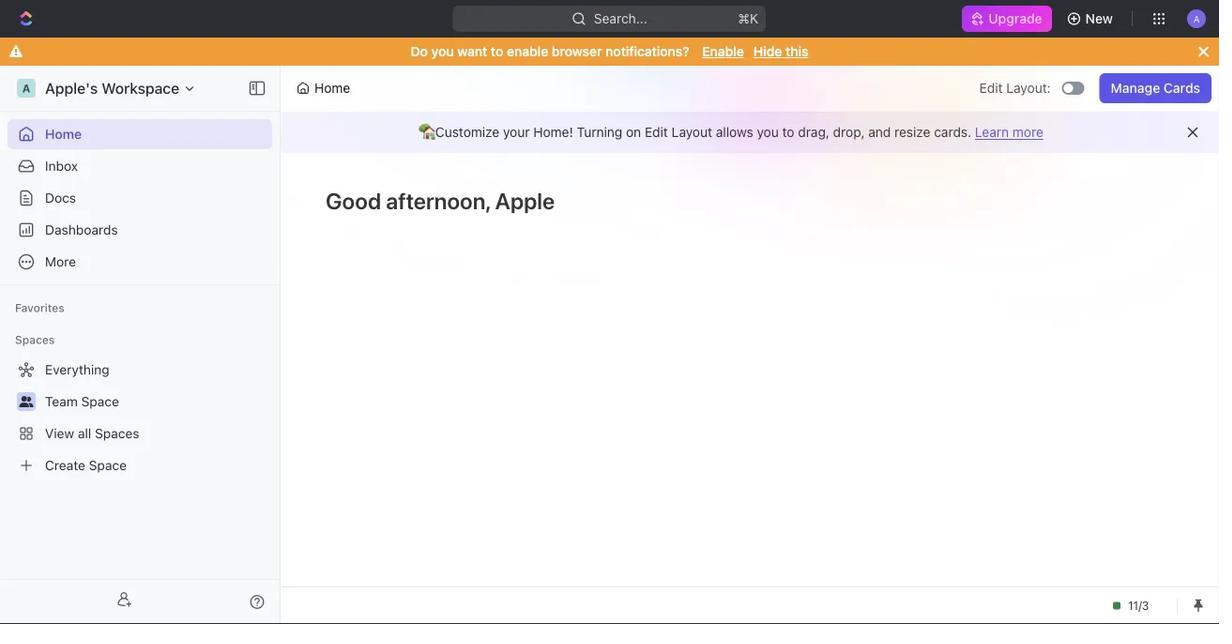 Task type: locate. For each thing, give the bounding box(es) containing it.
1 vertical spatial a
[[22, 82, 30, 95]]

sidebar navigation
[[0, 66, 284, 624]]

1 horizontal spatial to
[[782, 124, 794, 140]]

enable
[[507, 44, 548, 59]]

edit
[[979, 80, 1003, 96], [645, 124, 668, 140]]

you inside alert
[[757, 124, 779, 140]]

to right want
[[491, 44, 503, 59]]

a inside 'element'
[[22, 82, 30, 95]]

new button
[[1059, 4, 1124, 34]]

to
[[491, 44, 503, 59], [782, 124, 794, 140]]

1 vertical spatial home
[[45, 126, 82, 142]]

0 vertical spatial a
[[1193, 13, 1200, 24]]

apple's workspace, , element
[[17, 79, 36, 98]]

spaces
[[15, 333, 55, 346], [95, 426, 139, 441]]

you
[[431, 44, 454, 59], [757, 124, 779, 140]]

everything
[[45, 362, 109, 377]]

all
[[78, 426, 91, 441]]

1 vertical spatial you
[[757, 124, 779, 140]]

alert containing 🏡 customize your home! turning on edit layout allows you to drag, drop, and resize cards.
[[281, 112, 1219, 153]]

a up 'cards'
[[1193, 13, 1200, 24]]

learn
[[975, 124, 1009, 140]]

space up view all spaces
[[81, 394, 119, 409]]

edit right on
[[645, 124, 668, 140]]

0 horizontal spatial you
[[431, 44, 454, 59]]

1 vertical spatial space
[[89, 457, 127, 473]]

good afternoon, apple
[[326, 188, 555, 214]]

1 horizontal spatial you
[[757, 124, 779, 140]]

search...
[[594, 11, 648, 26]]

layout
[[672, 124, 712, 140]]

want
[[457, 44, 487, 59]]

1 vertical spatial edit
[[645, 124, 668, 140]]

favorites button
[[8, 297, 72, 319]]

alert
[[281, 112, 1219, 153]]

you right do
[[431, 44, 454, 59]]

new
[[1085, 11, 1113, 26]]

space down view all spaces
[[89, 457, 127, 473]]

1 horizontal spatial spaces
[[95, 426, 139, 441]]

afternoon,
[[386, 188, 490, 214]]

tree
[[8, 355, 272, 480]]

0 horizontal spatial spaces
[[15, 333, 55, 346]]

0 horizontal spatial edit
[[645, 124, 668, 140]]

0 vertical spatial edit
[[979, 80, 1003, 96]]

1 horizontal spatial home
[[314, 80, 350, 96]]

space
[[81, 394, 119, 409], [89, 457, 127, 473]]

spaces down favorites "button"
[[15, 333, 55, 346]]

your
[[503, 124, 530, 140]]

🏡 customize your home! turning on edit layout allows you to drag, drop, and resize cards. learn more
[[419, 124, 1043, 140]]

apple
[[495, 188, 555, 214]]

a left the apple's in the left top of the page
[[22, 82, 30, 95]]

a
[[1193, 13, 1200, 24], [22, 82, 30, 95]]

0 horizontal spatial a
[[22, 82, 30, 95]]

spaces right all
[[95, 426, 139, 441]]

spaces inside tree
[[95, 426, 139, 441]]

edit left layout:
[[979, 80, 1003, 96]]

docs link
[[8, 183, 272, 213]]

manage cards
[[1111, 80, 1200, 96]]

1 vertical spatial spaces
[[95, 426, 139, 441]]

inbox link
[[8, 151, 272, 181]]

view all spaces link
[[8, 419, 268, 449]]

do you want to enable browser notifications? enable hide this
[[411, 44, 808, 59]]

0 horizontal spatial home
[[45, 126, 82, 142]]

0 vertical spatial to
[[491, 44, 503, 59]]

0 vertical spatial space
[[81, 394, 119, 409]]

tree containing everything
[[8, 355, 272, 480]]

you right the allows
[[757, 124, 779, 140]]

everything link
[[8, 355, 268, 385]]

1 vertical spatial to
[[782, 124, 794, 140]]

team space
[[45, 394, 119, 409]]

team space link
[[45, 387, 268, 417]]

more
[[1013, 124, 1043, 140]]

1 horizontal spatial a
[[1193, 13, 1200, 24]]

team
[[45, 394, 78, 409]]

a inside dropdown button
[[1193, 13, 1200, 24]]

to left drag,
[[782, 124, 794, 140]]

home
[[314, 80, 350, 96], [45, 126, 82, 142]]

0 vertical spatial you
[[431, 44, 454, 59]]



Task type: describe. For each thing, give the bounding box(es) containing it.
create
[[45, 457, 85, 473]]

create space link
[[8, 450, 268, 480]]

drop,
[[833, 124, 865, 140]]

home link
[[8, 119, 272, 149]]

do
[[411, 44, 428, 59]]

manage cards button
[[1100, 73, 1212, 103]]

layout:
[[1006, 80, 1051, 96]]

a button
[[1182, 4, 1212, 34]]

view
[[45, 426, 74, 441]]

browser
[[552, 44, 602, 59]]

upgrade link
[[962, 6, 1052, 32]]

favorites
[[15, 301, 65, 314]]

enable
[[702, 44, 744, 59]]

apple's
[[45, 79, 98, 97]]

⌘k
[[738, 11, 759, 26]]

cards
[[1164, 80, 1200, 96]]

allows
[[716, 124, 753, 140]]

this
[[786, 44, 808, 59]]

inbox
[[45, 158, 78, 174]]

drag,
[[798, 124, 830, 140]]

create space
[[45, 457, 127, 473]]

manage
[[1111, 80, 1160, 96]]

more
[[45, 254, 76, 269]]

resize
[[894, 124, 930, 140]]

0 horizontal spatial to
[[491, 44, 503, 59]]

cards.
[[934, 124, 971, 140]]

1 horizontal spatial edit
[[979, 80, 1003, 96]]

docs
[[45, 190, 76, 206]]

home inside sidebar navigation
[[45, 126, 82, 142]]

apple's workspace
[[45, 79, 179, 97]]

user group image
[[19, 396, 33, 407]]

dashboards link
[[8, 215, 272, 245]]

0 vertical spatial spaces
[[15, 333, 55, 346]]

turning
[[577, 124, 622, 140]]

more button
[[8, 247, 272, 277]]

customize
[[435, 124, 499, 140]]

🏡
[[419, 124, 432, 140]]

edit layout:
[[979, 80, 1051, 96]]

notifications?
[[605, 44, 689, 59]]

view all spaces
[[45, 426, 139, 441]]

good
[[326, 188, 381, 214]]

space for team space
[[81, 394, 119, 409]]

home!
[[533, 124, 573, 140]]

and
[[868, 124, 891, 140]]

space for create space
[[89, 457, 127, 473]]

dashboards
[[45, 222, 118, 237]]

hide
[[753, 44, 782, 59]]

workspace
[[102, 79, 179, 97]]

upgrade
[[989, 11, 1042, 26]]

on
[[626, 124, 641, 140]]

0 vertical spatial home
[[314, 80, 350, 96]]

learn more link
[[975, 124, 1043, 140]]

tree inside sidebar navigation
[[8, 355, 272, 480]]



Task type: vqa. For each thing, say whether or not it's contained in the screenshot.
Space, , 'element'
no



